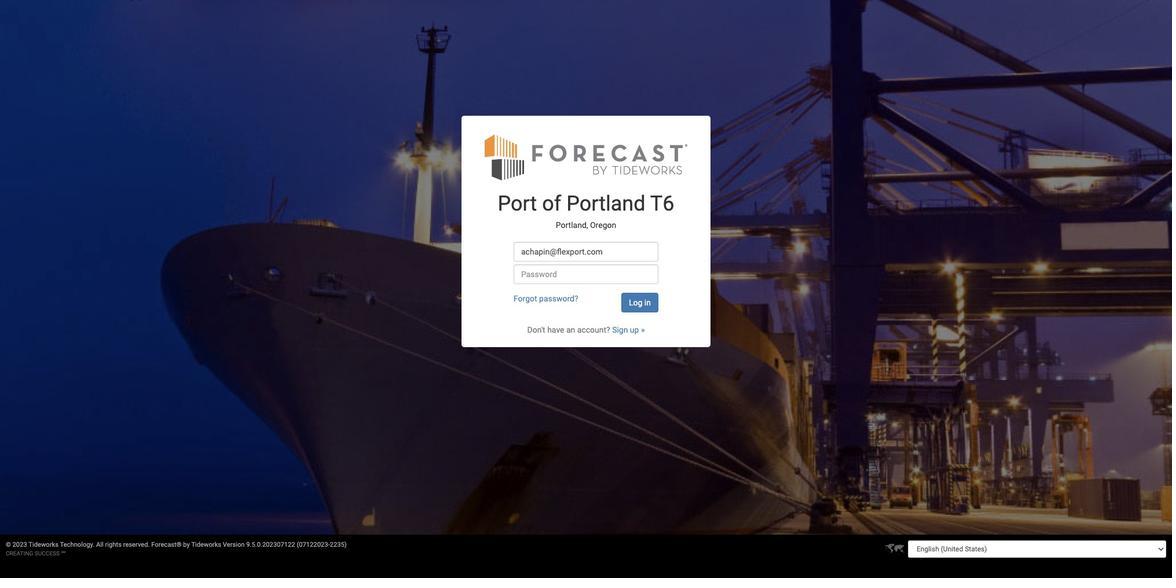 Task type: locate. For each thing, give the bounding box(es) containing it.
1 horizontal spatial tideworks
[[191, 542, 221, 549]]

rights
[[105, 542, 122, 549]]

tideworks right by
[[191, 542, 221, 549]]

tideworks
[[29, 542, 59, 549], [191, 542, 221, 549]]

creating
[[6, 551, 33, 557]]

log in button
[[622, 293, 659, 313]]

2023
[[12, 542, 27, 549]]

(07122023-
[[297, 542, 330, 549]]

2 tideworks from the left
[[191, 542, 221, 549]]

password?
[[539, 294, 579, 303]]

forgot password? link
[[514, 294, 579, 303]]

in
[[645, 298, 651, 307]]

0 horizontal spatial tideworks
[[29, 542, 59, 549]]

oregon
[[590, 221, 617, 230]]

technology.
[[60, 542, 95, 549]]

don't
[[528, 325, 546, 335]]

all
[[96, 542, 104, 549]]

1 tideworks from the left
[[29, 542, 59, 549]]

sign up » link
[[612, 325, 645, 335]]

by
[[183, 542, 190, 549]]

up
[[630, 325, 639, 335]]

port of portland t6 portland, oregon
[[498, 192, 675, 230]]

2235)
[[330, 542, 347, 549]]

»
[[641, 325, 645, 335]]

version
[[223, 542, 245, 549]]

portland
[[567, 192, 646, 216]]

© 2023 tideworks technology. all rights reserved. forecast® by tideworks version 9.5.0.202307122 (07122023-2235) creating success ℠
[[6, 542, 347, 557]]

forgot password? log in
[[514, 294, 651, 307]]

forgot
[[514, 294, 537, 303]]

tideworks up success
[[29, 542, 59, 549]]



Task type: vqa. For each thing, say whether or not it's contained in the screenshot.
10/17/2023
no



Task type: describe. For each thing, give the bounding box(es) containing it.
port
[[498, 192, 537, 216]]

an
[[567, 325, 576, 335]]

Email or username text field
[[514, 242, 659, 262]]

forecast®
[[151, 542, 182, 549]]

forecast® by tideworks image
[[485, 133, 688, 181]]

sign
[[612, 325, 628, 335]]

9.5.0.202307122
[[246, 542, 295, 549]]

reserved.
[[123, 542, 150, 549]]

Password password field
[[514, 265, 659, 284]]

account?
[[578, 325, 610, 335]]

©
[[6, 542, 11, 549]]

portland,
[[556, 221, 588, 230]]

of
[[542, 192, 562, 216]]

t6
[[651, 192, 675, 216]]

success
[[35, 551, 60, 557]]

don't have an account? sign up »
[[528, 325, 645, 335]]

log
[[629, 298, 643, 307]]

℠
[[61, 551, 66, 557]]

have
[[548, 325, 565, 335]]



